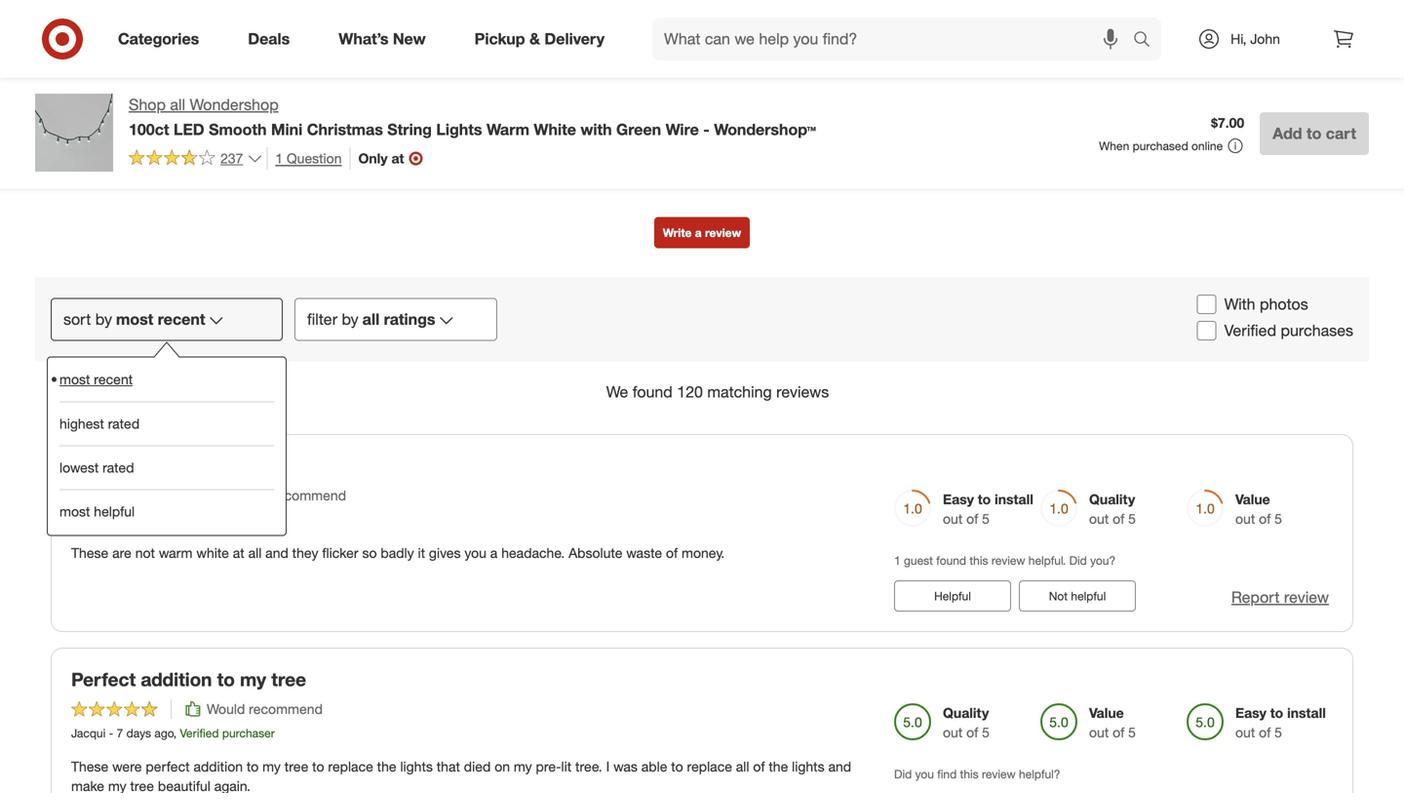 Task type: describe. For each thing, give the bounding box(es) containing it.
wondershop™
[[714, 120, 816, 139]]

shop all wondershop 100ct led smooth mini christmas string lights warm white with green wire - wondershop™
[[129, 95, 816, 139]]

on
[[495, 758, 510, 775]]

2 replace from the left
[[687, 758, 732, 775]]

helpful button
[[894, 580, 1012, 612]]

report review
[[1232, 588, 1330, 607]]

0 vertical spatial addition
[[141, 668, 212, 691]]

lights
[[436, 120, 482, 139]]

green
[[617, 120, 662, 139]]

guest review image 4 of 12, zoom in image
[[634, 50, 755, 172]]

was
[[614, 758, 638, 775]]

pickup
[[475, 29, 525, 48]]

2 vertical spatial tree
[[130, 777, 154, 793]]

this for find
[[960, 766, 979, 781]]

wire
[[666, 120, 699, 139]]

only
[[358, 150, 388, 167]]

string
[[388, 120, 432, 139]]

money.
[[682, 544, 725, 561]]

0 vertical spatial recommend
[[272, 487, 346, 504]]

jacqui - 7 days ago , verified purchaser
[[71, 726, 275, 740]]

most recent
[[60, 371, 133, 388]]

helpful?
[[1019, 766, 1061, 781]]

would for perfect addition to my tree
[[207, 700, 245, 717]]

guest review image 2 of 12, zoom in image
[[358, 50, 480, 172]]

1 question link
[[267, 147, 342, 169]]

reviews
[[777, 382, 829, 401]]

would for horrible
[[207, 487, 245, 504]]

4
[[106, 512, 113, 527]]

filter
[[307, 310, 338, 329]]

pre-
[[536, 758, 561, 775]]

that
[[437, 758, 460, 775]]

wondershop
[[190, 95, 279, 114]]

perfect addition to my tree
[[71, 668, 306, 691]]

only at
[[358, 150, 404, 167]]

1 horizontal spatial easy to install out of 5
[[1236, 704, 1327, 741]]

0 vertical spatial verified
[[1225, 321, 1277, 340]]

matching
[[708, 382, 772, 401]]

with
[[1225, 295, 1256, 314]]

1 lights from the left
[[400, 758, 433, 775]]

filter by all ratings
[[307, 310, 436, 329]]

all right white
[[248, 544, 262, 561]]

you?
[[1091, 553, 1116, 568]]

days for 7
[[126, 726, 151, 740]]

recent inside most recent link
[[94, 371, 133, 388]]

- for acb - 4 days ago
[[98, 512, 103, 527]]

1 vertical spatial verified
[[180, 726, 219, 740]]

most helpful
[[60, 503, 135, 520]]

1 vertical spatial value out of 5
[[1090, 704, 1136, 741]]

0 vertical spatial at
[[392, 150, 404, 167]]

helpful
[[935, 589, 971, 603]]

purchases
[[1281, 321, 1354, 340]]

1 vertical spatial tree
[[285, 758, 309, 775]]

0 vertical spatial value out of 5
[[1236, 491, 1283, 527]]

review left helpful? on the bottom of page
[[982, 766, 1016, 781]]

acb - 4 days ago
[[71, 512, 164, 527]]

hi,
[[1231, 30, 1247, 47]]

helpful for most helpful
[[94, 503, 135, 520]]

badly
[[381, 544, 414, 561]]

my down the purchaser
[[263, 758, 281, 775]]

2 the from the left
[[769, 758, 788, 775]]

1 vertical spatial found
[[937, 553, 967, 568]]

1 vertical spatial easy
[[1236, 704, 1267, 721]]

question
[[287, 150, 342, 167]]

are
[[112, 544, 132, 561]]

7
[[117, 726, 123, 740]]

0 vertical spatial not
[[249, 487, 269, 504]]

1 horizontal spatial recent
[[158, 310, 205, 329]]

online
[[1192, 138, 1223, 153]]

1 vertical spatial at
[[233, 544, 245, 561]]

image of 100ct led smooth mini christmas string lights warm white with green wire - wondershop™ image
[[35, 94, 113, 172]]

acb
[[71, 512, 95, 527]]

rated for highest rated
[[108, 415, 140, 432]]

of inside these were perfect addition to my tree to replace the lights that died on my pre-lit tree. i was able to replace all of the lights and make my tree beautiful again.
[[753, 758, 765, 775]]

these were perfect addition to my tree to replace the lights that died on my pre-lit tree. i was able to replace all of the lights and make my tree beautiful again.
[[71, 758, 852, 793]]

perfect
[[71, 668, 136, 691]]

we
[[606, 382, 629, 401]]

what's
[[339, 29, 389, 48]]

1 vertical spatial recommend
[[249, 700, 323, 717]]

With photos checkbox
[[1198, 295, 1217, 314]]

hi, john
[[1231, 30, 1281, 47]]

helpful for not helpful
[[1071, 589, 1106, 603]]

0 vertical spatial quality out of 5
[[1090, 491, 1136, 527]]

0 horizontal spatial you
[[465, 544, 487, 561]]

highest rated link
[[60, 401, 274, 445]]

would not recommend
[[207, 487, 346, 504]]

,
[[173, 726, 177, 740]]

0 vertical spatial did
[[1070, 553, 1087, 568]]

what's new link
[[322, 18, 450, 60]]

review left helpful.
[[992, 553, 1026, 568]]

deals link
[[231, 18, 314, 60]]

warm
[[487, 120, 530, 139]]

my down were
[[108, 777, 126, 793]]

1 vertical spatial quality
[[943, 704, 989, 721]]

What can we help you find? suggestions appear below search field
[[653, 18, 1138, 60]]

waste
[[627, 544, 662, 561]]

shop
[[129, 95, 166, 114]]

we found 120 matching reviews
[[606, 382, 829, 401]]

0 horizontal spatial and
[[265, 544, 289, 561]]

verified purchases
[[1225, 321, 1354, 340]]

this for found
[[970, 553, 989, 568]]

tree.
[[576, 758, 603, 775]]

were
[[112, 758, 142, 775]]

would recommend
[[207, 700, 323, 717]]

review images
[[636, 4, 769, 26]]

most for most helpful
[[60, 503, 90, 520]]

ago for 7
[[154, 726, 173, 740]]

images
[[705, 4, 769, 26]]

guest
[[904, 553, 933, 568]]

did you find this review helpful?
[[894, 766, 1061, 781]]

guest review image 5 of 12, zoom in image
[[771, 50, 893, 172]]

these for perfect addition to my tree
[[71, 758, 108, 775]]

120
[[677, 382, 703, 401]]

all inside these were perfect addition to my tree to replace the lights that died on my pre-lit tree. i was able to replace all of the lights and make my tree beautiful again.
[[736, 758, 750, 775]]

what's new
[[339, 29, 426, 48]]

$7.00
[[1212, 114, 1245, 131]]

Verified purchases checkbox
[[1198, 321, 1217, 340]]

when purchased online
[[1099, 138, 1223, 153]]

237
[[220, 150, 243, 167]]

add to cart
[[1273, 124, 1357, 143]]

mini
[[271, 120, 303, 139]]

- inside "shop all wondershop 100ct led smooth mini christmas string lights warm white with green wire - wondershop™"
[[704, 120, 710, 139]]

horrible
[[71, 455, 142, 477]]

1 vertical spatial quality out of 5
[[943, 704, 990, 741]]

0 horizontal spatial value
[[1090, 704, 1124, 721]]

pickup & delivery
[[475, 29, 605, 48]]

rated for lowest rated
[[103, 459, 134, 476]]

my up would recommend
[[240, 668, 266, 691]]

guest review image 6 of 12, zoom in image
[[909, 50, 1031, 172]]

review
[[636, 4, 700, 26]]

deals
[[248, 29, 290, 48]]

report review button
[[1232, 586, 1330, 609]]

and inside these were perfect addition to my tree to replace the lights that died on my pre-lit tree. i was able to replace all of the lights and make my tree beautiful again.
[[829, 758, 852, 775]]

0 vertical spatial easy to install out of 5
[[943, 491, 1034, 527]]

smooth
[[209, 120, 267, 139]]

&
[[530, 29, 540, 48]]



Task type: locate. For each thing, give the bounding box(es) containing it.
0 horizontal spatial by
[[95, 310, 112, 329]]

not
[[1049, 589, 1068, 603]]

able
[[642, 758, 668, 775]]

days right "4"
[[116, 512, 141, 527]]

0 vertical spatial quality
[[1090, 491, 1136, 508]]

1 horizontal spatial you
[[916, 766, 934, 781]]

by for filter by
[[342, 310, 359, 329]]

rated inside "link"
[[108, 415, 140, 432]]

1 vertical spatial -
[[98, 512, 103, 527]]

would up white
[[207, 487, 245, 504]]

1 horizontal spatial not
[[249, 487, 269, 504]]

1 vertical spatial recent
[[94, 371, 133, 388]]

1 the from the left
[[377, 758, 397, 775]]

0 vertical spatial most
[[116, 310, 153, 329]]

headache.
[[502, 544, 565, 561]]

john
[[1251, 30, 1281, 47]]

write
[[663, 225, 692, 240]]

i
[[606, 758, 610, 775]]

guest review image 3 of 12, zoom in image
[[496, 50, 618, 172]]

helpful inside button
[[1071, 589, 1106, 603]]

found right we
[[633, 382, 673, 401]]

most helpful link
[[60, 489, 274, 533]]

1 horizontal spatial did
[[1070, 553, 1087, 568]]

review
[[705, 225, 742, 240], [992, 553, 1026, 568], [1285, 588, 1330, 607], [982, 766, 1016, 781]]

quality out of 5 up the you?
[[1090, 491, 1136, 527]]

1 vertical spatial helpful
[[1071, 589, 1106, 603]]

photos
[[1260, 295, 1309, 314]]

highest
[[60, 415, 104, 432]]

1 vertical spatial rated
[[103, 459, 134, 476]]

1 by from the left
[[95, 310, 112, 329]]

recommend up "they"
[[272, 487, 346, 504]]

0 vertical spatial would
[[207, 487, 245, 504]]

tree down would recommend
[[285, 758, 309, 775]]

days
[[116, 512, 141, 527], [126, 726, 151, 740]]

these for horrible
[[71, 544, 108, 561]]

0 horizontal spatial did
[[894, 766, 912, 781]]

again.
[[214, 777, 251, 793]]

addition up ,
[[141, 668, 212, 691]]

new
[[393, 29, 426, 48]]

most inside most helpful link
[[60, 503, 90, 520]]

white
[[196, 544, 229, 561]]

warm
[[159, 544, 193, 561]]

0 vertical spatial -
[[704, 120, 710, 139]]

recent up most recent link
[[158, 310, 205, 329]]

add
[[1273, 124, 1303, 143]]

not helpful button
[[1019, 580, 1136, 612]]

1 vertical spatial and
[[829, 758, 852, 775]]

search button
[[1125, 18, 1172, 64]]

did
[[1070, 553, 1087, 568], [894, 766, 912, 781]]

most
[[116, 310, 153, 329], [60, 371, 90, 388], [60, 503, 90, 520]]

make
[[71, 777, 104, 793]]

1 horizontal spatial lights
[[792, 758, 825, 775]]

0 horizontal spatial verified
[[180, 726, 219, 740]]

lights
[[400, 758, 433, 775], [792, 758, 825, 775]]

1 horizontal spatial -
[[109, 726, 113, 740]]

value
[[1236, 491, 1271, 508], [1090, 704, 1124, 721]]

0 horizontal spatial recent
[[94, 371, 133, 388]]

ago up perfect
[[154, 726, 173, 740]]

1 vertical spatial value
[[1090, 704, 1124, 721]]

purchased
[[1133, 138, 1189, 153]]

0 horizontal spatial quality
[[943, 704, 989, 721]]

- left the 7
[[109, 726, 113, 740]]

sort
[[63, 310, 91, 329]]

0 vertical spatial install
[[995, 491, 1034, 508]]

1 horizontal spatial quality
[[1090, 491, 1136, 508]]

these up make
[[71, 758, 108, 775]]

2 vertical spatial -
[[109, 726, 113, 740]]

-
[[704, 120, 710, 139], [98, 512, 103, 527], [109, 726, 113, 740]]

0 horizontal spatial replace
[[328, 758, 373, 775]]

2 by from the left
[[342, 310, 359, 329]]

1 horizontal spatial quality out of 5
[[1090, 491, 1136, 527]]

1 vertical spatial days
[[126, 726, 151, 740]]

1 for 1 guest found this review helpful. did you?
[[894, 553, 901, 568]]

jacqui
[[71, 726, 106, 740]]

ago
[[144, 512, 164, 527], [154, 726, 173, 740]]

1 for 1 question
[[275, 150, 283, 167]]

found
[[633, 382, 673, 401], [937, 553, 967, 568]]

with photos
[[1225, 295, 1309, 314]]

review inside button
[[705, 225, 742, 240]]

ago up warm
[[144, 512, 164, 527]]

100ct
[[129, 120, 169, 139]]

2 these from the top
[[71, 758, 108, 775]]

all left ratings
[[363, 310, 380, 329]]

lowest rated
[[60, 459, 134, 476]]

search
[[1125, 31, 1172, 50]]

0 horizontal spatial install
[[995, 491, 1034, 508]]

1 horizontal spatial install
[[1288, 704, 1327, 721]]

verified right ,
[[180, 726, 219, 740]]

0 vertical spatial and
[[265, 544, 289, 561]]

1 horizontal spatial value out of 5
[[1236, 491, 1283, 527]]

0 horizontal spatial easy to install out of 5
[[943, 491, 1034, 527]]

most right sort
[[116, 310, 153, 329]]

- for jacqui - 7 days ago , verified purchaser
[[109, 726, 113, 740]]

all right able
[[736, 758, 750, 775]]

1 horizontal spatial verified
[[1225, 321, 1277, 340]]

these left are
[[71, 544, 108, 561]]

lowest rated link
[[60, 445, 274, 489]]

0 horizontal spatial helpful
[[94, 503, 135, 520]]

1 would from the top
[[207, 487, 245, 504]]

1 horizontal spatial at
[[392, 150, 404, 167]]

0 vertical spatial this
[[970, 553, 989, 568]]

by right the filter
[[342, 310, 359, 329]]

pickup & delivery link
[[458, 18, 629, 60]]

0 horizontal spatial not
[[135, 544, 155, 561]]

not helpful
[[1049, 589, 1106, 603]]

quality out of 5 up did you find this review helpful?
[[943, 704, 990, 741]]

2 horizontal spatial -
[[704, 120, 710, 139]]

addition
[[141, 668, 212, 691], [194, 758, 243, 775]]

with
[[581, 120, 612, 139]]

0 vertical spatial tree
[[271, 668, 306, 691]]

out
[[943, 510, 963, 527], [1090, 510, 1109, 527], [1236, 510, 1256, 527], [943, 724, 963, 741], [1090, 724, 1109, 741], [1236, 724, 1256, 741]]

0 vertical spatial days
[[116, 512, 141, 527]]

0 vertical spatial you
[[465, 544, 487, 561]]

1 horizontal spatial easy
[[1236, 704, 1267, 721]]

categories link
[[101, 18, 224, 60]]

1 vertical spatial easy to install out of 5
[[1236, 704, 1327, 741]]

a left headache.
[[490, 544, 498, 561]]

1 guest found this review helpful. did you?
[[894, 553, 1116, 568]]

helpful right 'not'
[[1071, 589, 1106, 603]]

lowest
[[60, 459, 99, 476]]

0 vertical spatial 1
[[275, 150, 283, 167]]

died
[[464, 758, 491, 775]]

tree
[[271, 668, 306, 691], [285, 758, 309, 775], [130, 777, 154, 793]]

by right sort
[[95, 310, 112, 329]]

most inside most recent link
[[60, 371, 90, 388]]

verified down with
[[1225, 321, 1277, 340]]

review inside button
[[1285, 588, 1330, 607]]

5
[[982, 510, 990, 527], [1129, 510, 1136, 527], [1275, 510, 1283, 527], [982, 724, 990, 741], [1129, 724, 1136, 741], [1275, 724, 1283, 741]]

- right wire
[[704, 120, 710, 139]]

1 replace from the left
[[328, 758, 373, 775]]

these inside these were perfect addition to my tree to replace the lights that died on my pre-lit tree. i was able to replace all of the lights and make my tree beautiful again.
[[71, 758, 108, 775]]

by for sort by
[[95, 310, 112, 329]]

1 horizontal spatial a
[[695, 225, 702, 240]]

a inside button
[[695, 225, 702, 240]]

write a review button
[[654, 217, 750, 248]]

days for 4
[[116, 512, 141, 527]]

0 vertical spatial value
[[1236, 491, 1271, 508]]

did left find on the bottom
[[894, 766, 912, 781]]

addition up again.
[[194, 758, 243, 775]]

1 vertical spatial install
[[1288, 704, 1327, 721]]

recommend up the purchaser
[[249, 700, 323, 717]]

1 vertical spatial 1
[[894, 553, 901, 568]]

1 left guest on the bottom of page
[[894, 553, 901, 568]]

gives
[[429, 544, 461, 561]]

1 vertical spatial not
[[135, 544, 155, 561]]

guest review image 1 of 12, zoom in image
[[221, 50, 343, 172]]

rated right lowest
[[103, 459, 134, 476]]

1 vertical spatial a
[[490, 544, 498, 561]]

found right guest on the bottom of page
[[937, 553, 967, 568]]

0 horizontal spatial quality out of 5
[[943, 704, 990, 741]]

sort by most recent
[[63, 310, 205, 329]]

0 horizontal spatial the
[[377, 758, 397, 775]]

1 vertical spatial did
[[894, 766, 912, 781]]

1 horizontal spatial 1
[[894, 553, 901, 568]]

237 link
[[129, 147, 263, 171]]

the
[[377, 758, 397, 775], [769, 758, 788, 775]]

all up led
[[170, 95, 185, 114]]

tree down were
[[130, 777, 154, 793]]

addition inside these were perfect addition to my tree to replace the lights that died on my pre-lit tree. i was able to replace all of the lights and make my tree beautiful again.
[[194, 758, 243, 775]]

ratings
[[384, 310, 436, 329]]

1 vertical spatial most
[[60, 371, 90, 388]]

all inside "shop all wondershop 100ct led smooth mini christmas string lights warm white with green wire - wondershop™"
[[170, 95, 185, 114]]

0 vertical spatial helpful
[[94, 503, 135, 520]]

at right white
[[233, 544, 245, 561]]

quality up the you?
[[1090, 491, 1136, 508]]

1 vertical spatial addition
[[194, 758, 243, 775]]

you right gives
[[465, 544, 487, 561]]

0 horizontal spatial value out of 5
[[1090, 704, 1136, 741]]

not
[[249, 487, 269, 504], [135, 544, 155, 561]]

install
[[995, 491, 1034, 508], [1288, 704, 1327, 721]]

review right report
[[1285, 588, 1330, 607]]

2 vertical spatial most
[[60, 503, 90, 520]]

purchaser
[[222, 726, 275, 740]]

rated right highest
[[108, 415, 140, 432]]

this up helpful
[[970, 553, 989, 568]]

you left find on the bottom
[[916, 766, 934, 781]]

quality out of 5
[[1090, 491, 1136, 527], [943, 704, 990, 741]]

0 vertical spatial a
[[695, 225, 702, 240]]

ago for 4
[[144, 512, 164, 527]]

this right find on the bottom
[[960, 766, 979, 781]]

helpful up are
[[94, 503, 135, 520]]

so
[[362, 544, 377, 561]]

beautiful
[[158, 777, 211, 793]]

1 horizontal spatial the
[[769, 758, 788, 775]]

a right 'write'
[[695, 225, 702, 240]]

tree up would recommend
[[271, 668, 306, 691]]

1 vertical spatial ago
[[154, 726, 173, 740]]

recent
[[158, 310, 205, 329], [94, 371, 133, 388]]

most up highest
[[60, 371, 90, 388]]

1 these from the top
[[71, 544, 108, 561]]

1 horizontal spatial value
[[1236, 491, 1271, 508]]

would up the purchaser
[[207, 700, 245, 717]]

most left "4"
[[60, 503, 90, 520]]

my right on
[[514, 758, 532, 775]]

it
[[418, 544, 425, 561]]

quality up did you find this review helpful?
[[943, 704, 989, 721]]

0 vertical spatial found
[[633, 382, 673, 401]]

and
[[265, 544, 289, 561], [829, 758, 852, 775]]

0 horizontal spatial a
[[490, 544, 498, 561]]

0 vertical spatial ago
[[144, 512, 164, 527]]

0 horizontal spatial -
[[98, 512, 103, 527]]

1 question
[[275, 150, 342, 167]]

0 horizontal spatial at
[[233, 544, 245, 561]]

review right 'write'
[[705, 225, 742, 240]]

- left "4"
[[98, 512, 103, 527]]

1 vertical spatial you
[[916, 766, 934, 781]]

0 horizontal spatial found
[[633, 382, 673, 401]]

0 vertical spatial these
[[71, 544, 108, 561]]

to inside button
[[1307, 124, 1322, 143]]

recent up "highest rated"
[[94, 371, 133, 388]]

did left the you?
[[1070, 553, 1087, 568]]

1 vertical spatial these
[[71, 758, 108, 775]]

0 horizontal spatial lights
[[400, 758, 433, 775]]

most for most recent
[[60, 371, 90, 388]]

days right the 7
[[126, 726, 151, 740]]

1 vertical spatial this
[[960, 766, 979, 781]]

at right the only
[[392, 150, 404, 167]]

1 horizontal spatial by
[[342, 310, 359, 329]]

1 down mini
[[275, 150, 283, 167]]

0 vertical spatial easy
[[943, 491, 974, 508]]

you
[[465, 544, 487, 561], [916, 766, 934, 781]]

would
[[207, 487, 245, 504], [207, 700, 245, 717]]

1 horizontal spatial and
[[829, 758, 852, 775]]

all
[[170, 95, 185, 114], [363, 310, 380, 329], [248, 544, 262, 561], [736, 758, 750, 775]]

quality
[[1090, 491, 1136, 508], [943, 704, 989, 721]]

easy
[[943, 491, 974, 508], [1236, 704, 1267, 721]]

highest rated
[[60, 415, 140, 432]]

0 vertical spatial rated
[[108, 415, 140, 432]]

2 lights from the left
[[792, 758, 825, 775]]

2 would from the top
[[207, 700, 245, 717]]

0 horizontal spatial 1
[[275, 150, 283, 167]]



Task type: vqa. For each thing, say whether or not it's contained in the screenshot.
top quality out of 5
yes



